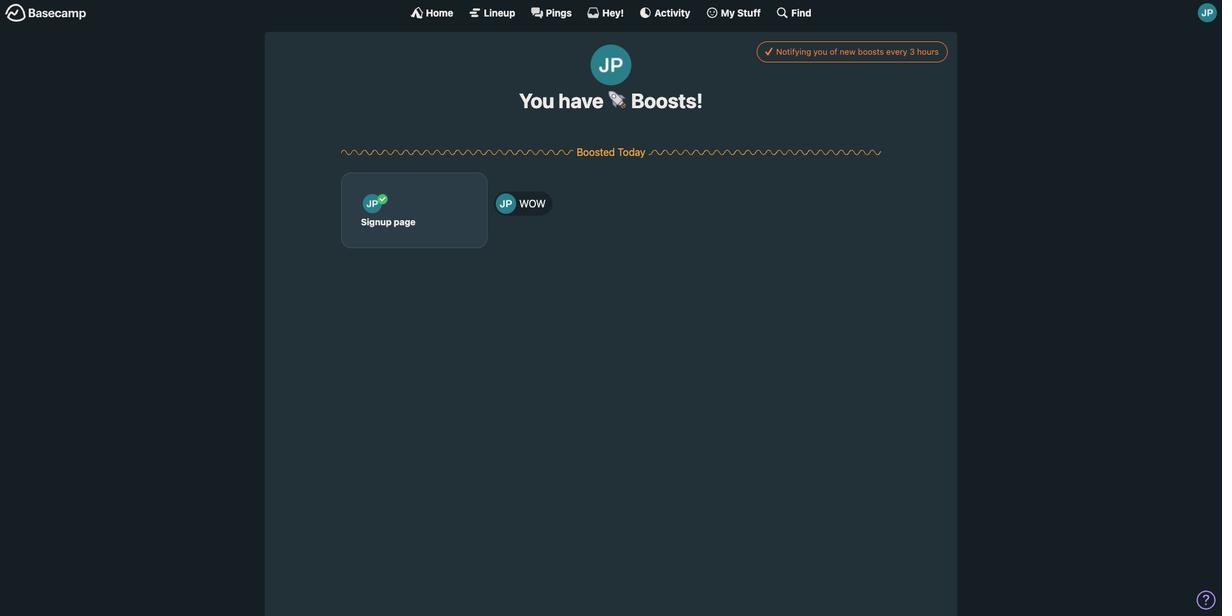 Task type: vqa. For each thing, say whether or not it's contained in the screenshot.
2024
no



Task type: locate. For each thing, give the bounding box(es) containing it.
my
[[721, 7, 735, 18]]

hey! button
[[587, 6, 624, 19]]

boosted
[[577, 147, 615, 158]]

james peterson image up signup
[[363, 194, 382, 214]]

find button
[[776, 6, 812, 19]]

of
[[830, 46, 838, 56]]

2 horizontal spatial james peterson image
[[591, 45, 632, 85]]

james peterson image inside james p. boosted the to-do with 'wow' element
[[496, 194, 516, 214]]

for boosts report image
[[378, 194, 388, 205]]

lineup link
[[469, 6, 516, 19]]

boosts
[[858, 46, 884, 56]]

james peterson image left wow on the top
[[496, 194, 516, 214]]

1 horizontal spatial james peterson image
[[496, 194, 516, 214]]

today
[[618, 147, 646, 158]]

james peterson image
[[591, 45, 632, 85], [496, 194, 516, 214], [363, 194, 382, 214]]

you have
[[519, 89, 608, 113]]

signup page link
[[341, 173, 494, 248]]

hours
[[917, 46, 939, 56]]

james peterson image for wow
[[496, 194, 516, 214]]

james peterson image up have
[[591, 45, 632, 85]]

stuff
[[738, 7, 761, 18]]

main element
[[0, 0, 1223, 25]]

home link
[[411, 6, 454, 19]]

today element
[[618, 147, 646, 158]]

0 horizontal spatial james peterson image
[[363, 194, 382, 214]]

hey!
[[603, 7, 624, 18]]

pings
[[546, 7, 572, 18]]

3
[[910, 46, 915, 56]]

notifying you of new boosts every 3 hours button
[[757, 41, 948, 62]]

signup page
[[361, 217, 416, 228]]

notifying you of new boosts every 3 hours
[[777, 46, 939, 56]]

wow
[[520, 198, 546, 209]]



Task type: describe. For each thing, give the bounding box(es) containing it.
notifying
[[777, 46, 812, 56]]

my stuff
[[721, 7, 761, 18]]

james peterson image
[[1198, 3, 1218, 22]]

home
[[426, 7, 454, 18]]

lineup
[[484, 7, 516, 18]]

new
[[840, 46, 856, 56]]

james peterson image for you have
[[591, 45, 632, 85]]

activity
[[655, 7, 691, 18]]

pings button
[[531, 6, 572, 19]]

james peterson image inside signup page link
[[363, 194, 382, 214]]

every
[[887, 46, 908, 56]]

find
[[792, 7, 812, 18]]

have
[[559, 89, 604, 113]]

my stuff button
[[706, 6, 761, 19]]

activity link
[[640, 6, 691, 19]]

boosted today
[[577, 147, 646, 158]]

james p. boosted the to-do with 'wow' element
[[494, 192, 553, 216]]

you
[[519, 89, 555, 113]]

you
[[814, 46, 828, 56]]

boosts!
[[627, 89, 703, 113]]

signup
[[361, 217, 392, 228]]

page
[[394, 217, 416, 228]]

switch accounts image
[[5, 3, 87, 23]]



